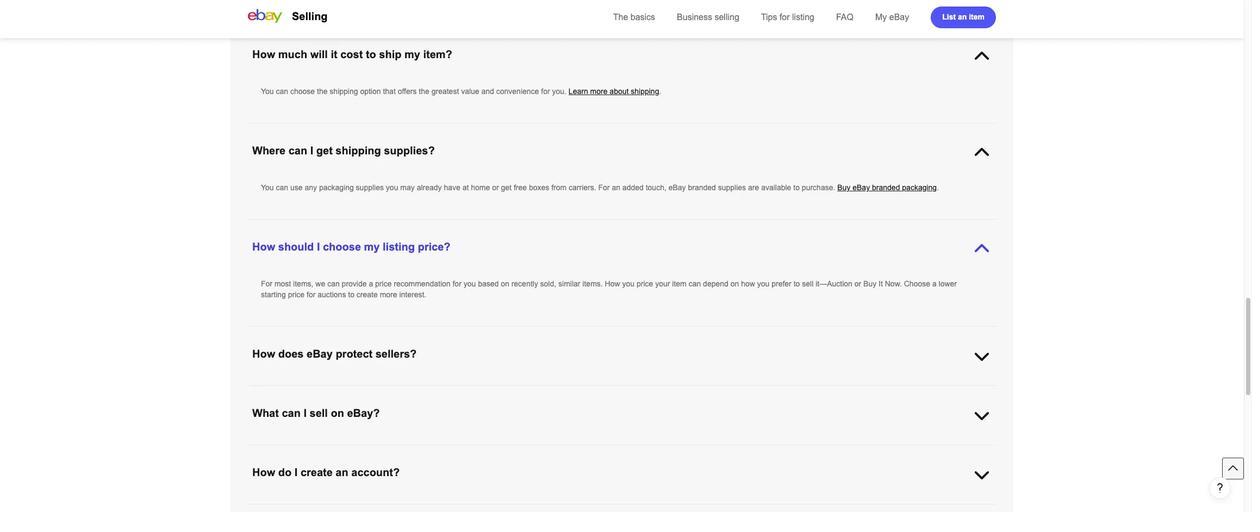 Task type: vqa. For each thing, say whether or not it's contained in the screenshot.
that
yes



Task type: describe. For each thing, give the bounding box(es) containing it.
selling
[[292, 10, 328, 22]]

can up auctions
[[327, 280, 340, 288]]

have
[[444, 183, 461, 192]]

can for sell
[[282, 407, 301, 419]]

depend
[[703, 280, 729, 288]]

for left the you.
[[541, 87, 550, 96]]

1 vertical spatial create
[[301, 467, 333, 479]]

you can choose the shipping option that offers the greatest value and convenience for you. learn more about shipping .
[[261, 87, 661, 96]]

0 vertical spatial my
[[405, 48, 420, 60]]

recently
[[512, 280, 538, 288]]

list an item link
[[931, 7, 996, 28]]

supplies?
[[384, 145, 435, 157]]

0 horizontal spatial choose
[[290, 87, 315, 96]]

to down provide on the bottom of page
[[348, 290, 355, 299]]

1 the from the left
[[317, 87, 328, 96]]

will
[[310, 48, 328, 60]]

any
[[305, 183, 317, 192]]

you can use any packaging supplies you may already have at home or get free boxes from carriers. for an added touch, ebay branded supplies are available to purchase. buy ebay branded packaging .
[[261, 183, 939, 192]]

create inside for most items, we can provide a price recommendation for you based on recently sold, similar items. how you price your item can depend on how you prefer to sell it—auction or buy it now. choose a lower starting price for auctions to create more interest.
[[357, 290, 378, 299]]

use
[[290, 183, 303, 192]]

greatest
[[432, 87, 459, 96]]

what
[[252, 407, 279, 419]]

1 horizontal spatial on
[[501, 280, 509, 288]]

touch,
[[646, 183, 667, 192]]

account?
[[351, 467, 400, 479]]

learn
[[569, 87, 588, 96]]

1 vertical spatial an
[[612, 183, 620, 192]]

sellers?
[[376, 348, 417, 360]]

now.
[[885, 280, 902, 288]]

tips for listing link
[[761, 13, 815, 22]]

1 vertical spatial listing
[[383, 241, 415, 253]]

my ebay link
[[875, 13, 909, 22]]

shipping for option
[[330, 87, 358, 96]]

i for choose
[[317, 241, 320, 253]]

protect
[[336, 348, 373, 360]]

how should i choose my listing price?
[[252, 241, 451, 253]]

already
[[417, 183, 442, 192]]

your
[[655, 280, 670, 288]]

about
[[610, 87, 629, 96]]

sold,
[[540, 280, 556, 288]]

convenience
[[496, 87, 539, 96]]

price?
[[418, 241, 451, 253]]

what can i sell on ebay?
[[252, 407, 380, 419]]

items,
[[293, 280, 313, 288]]

2 horizontal spatial price
[[637, 280, 653, 288]]

do
[[278, 467, 292, 479]]

you.
[[552, 87, 567, 96]]

it
[[879, 280, 883, 288]]

home
[[471, 183, 490, 192]]

where can i get shipping supplies?
[[252, 145, 435, 157]]

more inside for most items, we can provide a price recommendation for you based on recently sold, similar items. how you price your item can depend on how you prefer to sell it—auction or buy it now. choose a lower starting price for auctions to create more interest.
[[380, 290, 397, 299]]

based
[[478, 280, 499, 288]]

basics
[[631, 13, 655, 22]]

it—auction
[[816, 280, 853, 288]]

available
[[761, 183, 791, 192]]

my ebay
[[875, 13, 909, 22]]

my
[[875, 13, 887, 22]]

you left may
[[386, 183, 398, 192]]

to left ship on the left top
[[366, 48, 376, 60]]

1 horizontal spatial get
[[501, 183, 512, 192]]

shipping right about
[[631, 87, 659, 96]]

for right tips
[[780, 13, 790, 22]]

item?
[[423, 48, 452, 60]]

sell inside for most items, we can provide a price recommendation for you based on recently sold, similar items. how you price your item can depend on how you prefer to sell it—auction or buy it now. choose a lower starting price for auctions to create more interest.
[[802, 280, 814, 288]]

you left based
[[464, 280, 476, 288]]

items.
[[583, 280, 603, 288]]

for most items, we can provide a price recommendation for you based on recently sold, similar items. how you price your item can depend on how you prefer to sell it—auction or buy it now. choose a lower starting price for auctions to create more interest.
[[261, 280, 957, 299]]

list
[[943, 12, 956, 21]]

list an item
[[943, 12, 985, 21]]

1 horizontal spatial choose
[[323, 241, 361, 253]]

1 vertical spatial my
[[364, 241, 380, 253]]

value
[[461, 87, 479, 96]]

you left your
[[622, 280, 635, 288]]

carriers.
[[569, 183, 596, 192]]

starting
[[261, 290, 286, 299]]

it
[[331, 48, 338, 60]]

you right how at the right bottom of page
[[757, 280, 770, 288]]

or inside for most items, we can provide a price recommendation for you based on recently sold, similar items. how you price your item can depend on how you prefer to sell it—auction or buy it now. choose a lower starting price for auctions to create more interest.
[[855, 280, 861, 288]]

0 vertical spatial get
[[316, 145, 333, 157]]

you for how
[[261, 87, 274, 96]]

should
[[278, 241, 314, 253]]

provide
[[342, 280, 367, 288]]

interest.
[[399, 290, 426, 299]]

at
[[463, 183, 469, 192]]

option
[[360, 87, 381, 96]]

ship
[[379, 48, 402, 60]]

selling
[[715, 13, 739, 22]]

1 horizontal spatial more
[[590, 87, 608, 96]]

buy inside for most items, we can provide a price recommendation for you based on recently sold, similar items. how you price your item can depend on how you prefer to sell it—auction or buy it now. choose a lower starting price for auctions to create more interest.
[[864, 280, 877, 288]]

i for get
[[310, 145, 313, 157]]

business
[[677, 13, 712, 22]]

to right available
[[794, 183, 800, 192]]

how does ebay protect sellers?
[[252, 348, 417, 360]]

can for get
[[289, 145, 307, 157]]

purchase.
[[802, 183, 835, 192]]

2 branded from the left
[[872, 183, 900, 192]]

0 vertical spatial item
[[969, 12, 985, 21]]

0 vertical spatial .
[[659, 87, 661, 96]]

1 packaging from the left
[[319, 183, 354, 192]]

the basics link
[[613, 13, 655, 22]]

tips
[[761, 13, 777, 22]]

shipping for supplies?
[[336, 145, 381, 157]]



Task type: locate. For each thing, give the bounding box(es) containing it.
or
[[492, 183, 499, 192], [855, 280, 861, 288]]

0 horizontal spatial on
[[331, 407, 344, 419]]

ebay right "purchase."
[[853, 183, 870, 192]]

0 horizontal spatial buy
[[838, 183, 851, 192]]

i right the what
[[304, 407, 307, 419]]

or right the home
[[492, 183, 499, 192]]

1 horizontal spatial a
[[933, 280, 937, 288]]

i for create
[[295, 467, 298, 479]]

1 horizontal spatial an
[[612, 183, 620, 192]]

2 the from the left
[[419, 87, 429, 96]]

2 supplies from the left
[[718, 183, 746, 192]]

create right do
[[301, 467, 333, 479]]

similar
[[558, 280, 580, 288]]

supplies
[[356, 183, 384, 192], [718, 183, 746, 192]]

1 horizontal spatial my
[[405, 48, 420, 60]]

you
[[386, 183, 398, 192], [464, 280, 476, 288], [622, 280, 635, 288], [757, 280, 770, 288]]

an
[[958, 12, 967, 21], [612, 183, 620, 192], [336, 467, 348, 479]]

1 horizontal spatial sell
[[802, 280, 814, 288]]

how much will it cost to ship my item?
[[252, 48, 452, 60]]

choose
[[290, 87, 315, 96], [323, 241, 361, 253]]

item inside for most items, we can provide a price recommendation for you based on recently sold, similar items. how you price your item can depend on how you prefer to sell it—auction or buy it now. choose a lower starting price for auctions to create more interest.
[[672, 280, 687, 288]]

create
[[357, 290, 378, 299], [301, 467, 333, 479]]

more left interest.
[[380, 290, 397, 299]]

0 horizontal spatial supplies
[[356, 183, 384, 192]]

can
[[276, 87, 288, 96], [289, 145, 307, 157], [276, 183, 288, 192], [327, 280, 340, 288], [689, 280, 701, 288], [282, 407, 301, 419]]

where
[[252, 145, 286, 157]]

get up any
[[316, 145, 333, 157]]

0 horizontal spatial the
[[317, 87, 328, 96]]

0 vertical spatial listing
[[792, 13, 815, 22]]

i up any
[[310, 145, 313, 157]]

choose down much
[[290, 87, 315, 96]]

you
[[261, 87, 274, 96], [261, 183, 274, 192]]

business selling link
[[677, 13, 739, 22]]

packaging
[[319, 183, 354, 192], [902, 183, 937, 192]]

free
[[514, 183, 527, 192]]

how do i create an account?
[[252, 467, 400, 479]]

0 horizontal spatial item
[[672, 280, 687, 288]]

how left do
[[252, 467, 275, 479]]

auctions
[[318, 290, 346, 299]]

prefer
[[772, 280, 792, 288]]

listing
[[792, 13, 815, 22], [383, 241, 415, 253]]

1 a from the left
[[369, 280, 373, 288]]

a
[[369, 280, 373, 288], [933, 280, 937, 288]]

1 vertical spatial get
[[501, 183, 512, 192]]

and
[[482, 87, 494, 96]]

0 vertical spatial sell
[[802, 280, 814, 288]]

how left much
[[252, 48, 275, 60]]

shipping left option
[[330, 87, 358, 96]]

buy left it
[[864, 280, 877, 288]]

how for how should i choose my listing price?
[[252, 241, 275, 253]]

1 horizontal spatial create
[[357, 290, 378, 299]]

0 horizontal spatial for
[[261, 280, 272, 288]]

0 vertical spatial choose
[[290, 87, 315, 96]]

ebay
[[889, 13, 909, 22], [669, 183, 686, 192], [853, 183, 870, 192], [307, 348, 333, 360]]

for left based
[[453, 280, 462, 288]]

how
[[741, 280, 755, 288]]

i right should
[[317, 241, 320, 253]]

1 horizontal spatial packaging
[[902, 183, 937, 192]]

that
[[383, 87, 396, 96]]

a left lower
[[933, 280, 937, 288]]

0 horizontal spatial get
[[316, 145, 333, 157]]

0 horizontal spatial branded
[[688, 183, 716, 192]]

i
[[310, 145, 313, 157], [317, 241, 320, 253], [304, 407, 307, 419], [295, 467, 298, 479]]

2 horizontal spatial on
[[731, 280, 739, 288]]

for inside for most items, we can provide a price recommendation for you based on recently sold, similar items. how you price your item can depend on how you prefer to sell it—auction or buy it now. choose a lower starting price for auctions to create more interest.
[[261, 280, 272, 288]]

0 horizontal spatial or
[[492, 183, 499, 192]]

item right list
[[969, 12, 985, 21]]

more
[[590, 87, 608, 96], [380, 290, 397, 299]]

0 horizontal spatial .
[[659, 87, 661, 96]]

0 vertical spatial more
[[590, 87, 608, 96]]

most
[[275, 280, 291, 288]]

1 vertical spatial buy
[[864, 280, 877, 288]]

lower
[[939, 280, 957, 288]]

can for any
[[276, 183, 288, 192]]

an right list
[[958, 12, 967, 21]]

1 vertical spatial .
[[937, 183, 939, 192]]

i right do
[[295, 467, 298, 479]]

ebay right does
[[307, 348, 333, 360]]

how for how much will it cost to ship my item?
[[252, 48, 275, 60]]

cost
[[341, 48, 363, 60]]

branded
[[688, 183, 716, 192], [872, 183, 900, 192]]

we
[[316, 280, 325, 288]]

may
[[400, 183, 415, 192]]

from
[[551, 183, 567, 192]]

create down provide on the bottom of page
[[357, 290, 378, 299]]

tips for listing
[[761, 13, 815, 22]]

1 horizontal spatial item
[[969, 12, 985, 21]]

1 vertical spatial more
[[380, 290, 397, 299]]

ebay right my in the top of the page
[[889, 13, 909, 22]]

2 packaging from the left
[[902, 183, 937, 192]]

boxes
[[529, 183, 549, 192]]

to right prefer
[[794, 280, 800, 288]]

1 horizontal spatial listing
[[792, 13, 815, 22]]

are
[[748, 183, 759, 192]]

listing left price?
[[383, 241, 415, 253]]

0 vertical spatial for
[[598, 183, 610, 192]]

0 vertical spatial an
[[958, 12, 967, 21]]

faq
[[836, 13, 854, 22]]

sell
[[802, 280, 814, 288], [310, 407, 328, 419]]

1 supplies from the left
[[356, 183, 384, 192]]

0 vertical spatial you
[[261, 87, 274, 96]]

my right ship on the left top
[[405, 48, 420, 60]]

can down much
[[276, 87, 288, 96]]

the down will
[[317, 87, 328, 96]]

the
[[317, 87, 328, 96], [419, 87, 429, 96]]

1 horizontal spatial or
[[855, 280, 861, 288]]

can right the what
[[282, 407, 301, 419]]

2 vertical spatial an
[[336, 467, 348, 479]]

does
[[278, 348, 304, 360]]

i for sell
[[304, 407, 307, 419]]

supplies left are
[[718, 183, 746, 192]]

the right offers
[[419, 87, 429, 96]]

can left "use" at the left of the page
[[276, 183, 288, 192]]

1 branded from the left
[[688, 183, 716, 192]]

on left how at the right bottom of page
[[731, 280, 739, 288]]

1 horizontal spatial buy
[[864, 280, 877, 288]]

how inside for most items, we can provide a price recommendation for you based on recently sold, similar items. how you price your item can depend on how you prefer to sell it—auction or buy it now. choose a lower starting price for auctions to create more interest.
[[605, 280, 620, 288]]

or left it
[[855, 280, 861, 288]]

0 vertical spatial buy
[[838, 183, 851, 192]]

1 horizontal spatial the
[[419, 87, 429, 96]]

for up starting
[[261, 280, 272, 288]]

0 horizontal spatial sell
[[310, 407, 328, 419]]

my
[[405, 48, 420, 60], [364, 241, 380, 253]]

1 vertical spatial item
[[672, 280, 687, 288]]

1 you from the top
[[261, 87, 274, 96]]

can right where
[[289, 145, 307, 157]]

buy ebay branded packaging link
[[838, 183, 937, 192]]

how
[[252, 48, 275, 60], [252, 241, 275, 253], [605, 280, 620, 288], [252, 348, 275, 360], [252, 467, 275, 479]]

for
[[598, 183, 610, 192], [261, 280, 272, 288]]

added
[[623, 183, 644, 192]]

faq link
[[836, 13, 854, 22]]

how for how do i create an account?
[[252, 467, 275, 479]]

0 horizontal spatial create
[[301, 467, 333, 479]]

how left should
[[252, 241, 275, 253]]

1 vertical spatial sell
[[310, 407, 328, 419]]

0 horizontal spatial price
[[288, 290, 305, 299]]

1 vertical spatial or
[[855, 280, 861, 288]]

you for where
[[261, 183, 274, 192]]

0 horizontal spatial a
[[369, 280, 373, 288]]

get
[[316, 145, 333, 157], [501, 183, 512, 192]]

how for how does ebay protect sellers?
[[252, 348, 275, 360]]

1 horizontal spatial price
[[375, 280, 392, 288]]

how left does
[[252, 348, 275, 360]]

business selling
[[677, 13, 739, 22]]

sell left ebay?
[[310, 407, 328, 419]]

to
[[366, 48, 376, 60], [794, 183, 800, 192], [794, 280, 800, 288], [348, 290, 355, 299]]

price left your
[[637, 280, 653, 288]]

how right 'items.'
[[605, 280, 620, 288]]

buy
[[838, 183, 851, 192], [864, 280, 877, 288]]

get left free
[[501, 183, 512, 192]]

2 horizontal spatial an
[[958, 12, 967, 21]]

can left depend
[[689, 280, 701, 288]]

item right your
[[672, 280, 687, 288]]

choose up provide on the bottom of page
[[323, 241, 361, 253]]

0 horizontal spatial my
[[364, 241, 380, 253]]

0 horizontal spatial listing
[[383, 241, 415, 253]]

help, opens dialogs image
[[1215, 483, 1226, 494]]

can for the
[[276, 87, 288, 96]]

1 vertical spatial choose
[[323, 241, 361, 253]]

ebay?
[[347, 407, 380, 419]]

an left added
[[612, 183, 620, 192]]

1 horizontal spatial supplies
[[718, 183, 746, 192]]

recommendation
[[394, 280, 451, 288]]

my up provide on the bottom of page
[[364, 241, 380, 253]]

for right carriers.
[[598, 183, 610, 192]]

1 horizontal spatial branded
[[872, 183, 900, 192]]

item
[[969, 12, 985, 21], [672, 280, 687, 288]]

the basics
[[613, 13, 655, 22]]

listing right tips
[[792, 13, 815, 22]]

supplies left may
[[356, 183, 384, 192]]

ebay right touch,
[[669, 183, 686, 192]]

offers
[[398, 87, 417, 96]]

0 vertical spatial or
[[492, 183, 499, 192]]

an left account?
[[336, 467, 348, 479]]

2 you from the top
[[261, 183, 274, 192]]

shipping left supplies?
[[336, 145, 381, 157]]

a right provide on the bottom of page
[[369, 280, 373, 288]]

0 horizontal spatial packaging
[[319, 183, 354, 192]]

more left about
[[590, 87, 608, 96]]

on
[[501, 280, 509, 288], [731, 280, 739, 288], [331, 407, 344, 419]]

for
[[780, 13, 790, 22], [541, 87, 550, 96], [453, 280, 462, 288], [307, 290, 316, 299]]

1 horizontal spatial .
[[937, 183, 939, 192]]

choose
[[904, 280, 930, 288]]

sell right prefer
[[802, 280, 814, 288]]

on left ebay?
[[331, 407, 344, 419]]

1 horizontal spatial for
[[598, 183, 610, 192]]

learn more about shipping link
[[569, 87, 659, 96]]

price right provide on the bottom of page
[[375, 280, 392, 288]]

1 vertical spatial you
[[261, 183, 274, 192]]

.
[[659, 87, 661, 96], [937, 183, 939, 192]]

0 horizontal spatial an
[[336, 467, 348, 479]]

buy right "purchase."
[[838, 183, 851, 192]]

on right based
[[501, 280, 509, 288]]

0 vertical spatial create
[[357, 290, 378, 299]]

0 horizontal spatial more
[[380, 290, 397, 299]]

for down items,
[[307, 290, 316, 299]]

the
[[613, 13, 628, 22]]

much
[[278, 48, 307, 60]]

2 a from the left
[[933, 280, 937, 288]]

price down items,
[[288, 290, 305, 299]]

1 vertical spatial for
[[261, 280, 272, 288]]



